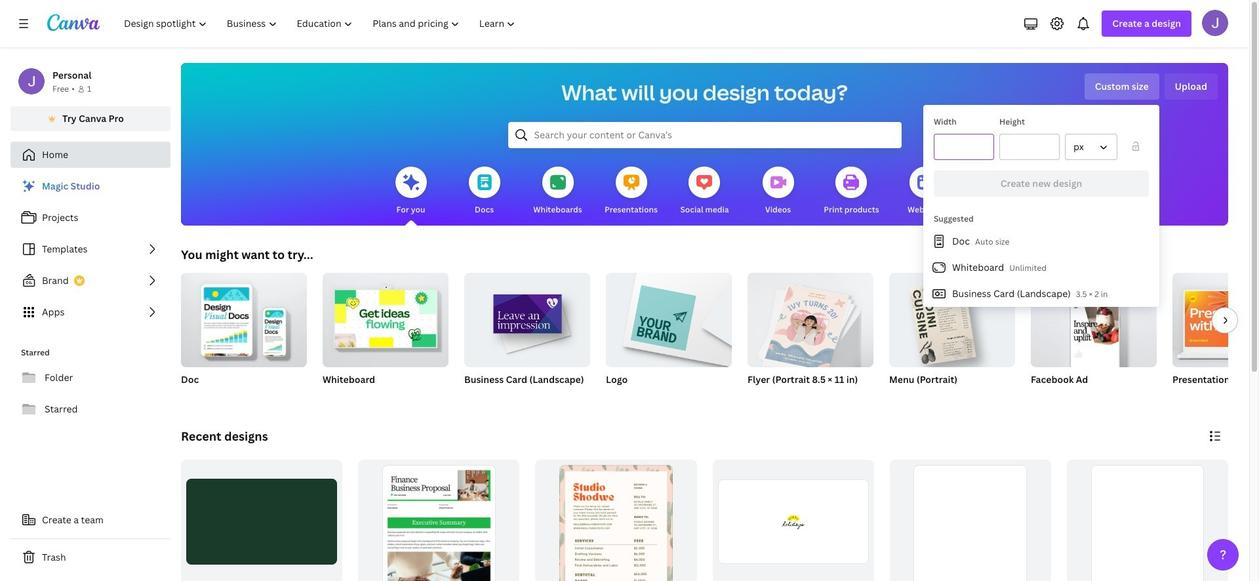 Task type: vqa. For each thing, say whether or not it's contained in the screenshot.
"Dark Grey Minimalist Photo Travel YouTube Thumbnail" group
no



Task type: describe. For each thing, give the bounding box(es) containing it.
0 horizontal spatial list
[[10, 173, 171, 325]]

1 horizontal spatial list
[[924, 228, 1160, 307]]

jacob simon image
[[1203, 10, 1229, 36]]

Search search field
[[534, 123, 876, 148]]



Task type: locate. For each thing, give the bounding box(es) containing it.
list
[[10, 173, 171, 325], [924, 228, 1160, 307]]

None number field
[[943, 134, 986, 159], [1008, 134, 1052, 159], [943, 134, 986, 159], [1008, 134, 1052, 159]]

Units: px button
[[1065, 134, 1118, 160]]

None search field
[[508, 122, 902, 148]]

top level navigation element
[[115, 10, 527, 37]]

group
[[323, 268, 449, 403], [323, 268, 449, 367], [464, 268, 590, 403], [464, 268, 590, 367], [606, 268, 732, 403], [606, 268, 732, 367], [748, 268, 874, 403], [748, 268, 874, 372], [181, 273, 307, 403], [181, 273, 307, 367], [890, 273, 1016, 403], [890, 273, 1016, 367], [1031, 273, 1157, 403], [1031, 273, 1157, 367], [1173, 273, 1260, 403], [1173, 273, 1260, 367], [358, 460, 520, 581], [536, 460, 697, 581], [713, 460, 874, 581], [890, 460, 1052, 581], [1067, 460, 1229, 581]]



